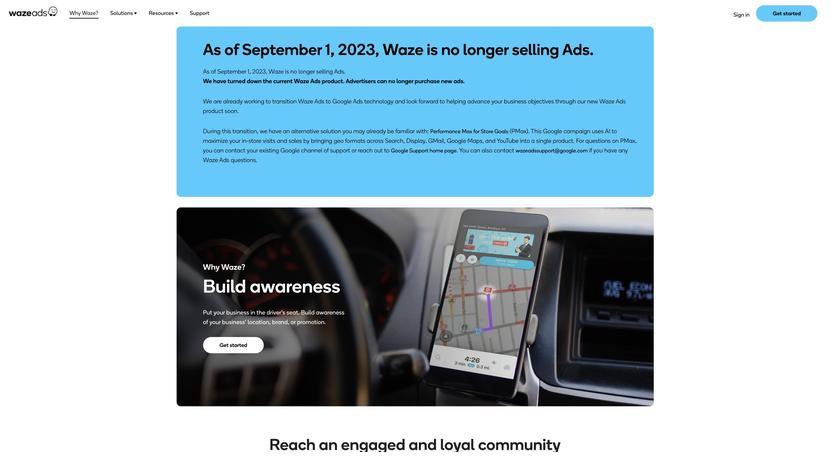 Task type: describe. For each thing, give the bounding box(es) containing it.
resources
[[149, 10, 174, 16]]

store
[[249, 137, 262, 145]]

sales
[[289, 137, 302, 145]]

resources link
[[149, 9, 178, 19]]

bringing
[[311, 137, 332, 145]]

ads inside if you have any waze ads questions.
[[219, 157, 229, 164]]

2 vertical spatial longer
[[397, 78, 414, 85]]

promotion.
[[297, 318, 326, 326]]

transition,
[[233, 128, 259, 135]]

formats
[[345, 137, 366, 145]]

you
[[459, 147, 469, 154]]

on
[[612, 137, 619, 145]]

seat.
[[287, 309, 300, 316]]

1, for as of september 1, 2023, waze is no longer selling ads.
[[326, 40, 335, 59]]

awareness inside put your business in the driver's seat. build awareness of your business' location, brand, or promotion.
[[316, 309, 345, 316]]

why for why waze? build awareness
[[203, 262, 220, 272]]

our
[[578, 98, 586, 105]]

build inside put your business in the driver's seat. build awareness of your business' location, brand, or promotion.
[[301, 309, 315, 316]]

this
[[531, 128, 542, 135]]

max
[[462, 128, 473, 135]]

your down store at the left of the page
[[247, 147, 258, 154]]

have inside if you have any waze ads questions.
[[605, 147, 617, 154]]

as of september 1, 2023, waze is no longer selling ads. we have turned down the current waze ads product. advertisers can no longer purchase new ads.
[[203, 68, 465, 85]]

questions.
[[231, 157, 257, 164]]

if you have any waze ads questions.
[[203, 147, 628, 164]]

for
[[474, 128, 480, 135]]

waze ads logo image
[[9, 7, 57, 16]]

technology
[[364, 98, 394, 105]]

forward
[[419, 98, 439, 105]]

you inside (pmax). this google campaign uses ai to maximize your in-store visits and sales by bringing geo formats across search, display, gmail, google maps, and youtube into a single product. for questions on pmax, you can contact your existing google channel of support or reach out to
[[203, 147, 212, 154]]

campaign
[[564, 128, 591, 135]]

no for as of september 1, 2023, waze is no longer selling ads.
[[442, 40, 460, 59]]

your left in-
[[230, 137, 241, 145]]

through
[[556, 98, 576, 105]]

to down as of september 1, 2023, waze is no longer selling ads. we have turned down the current waze ads product. advertisers can no longer purchase new ads. on the top of page
[[326, 98, 331, 105]]

selling for as of september 1, 2023, waze is no longer selling ads. we have turned down the current waze ads product. advertisers can no longer purchase new ads.
[[316, 68, 333, 75]]

new inside we are already working to transition waze ads to google ads technology and look forward to helping advance your business objectives through our new waze ads product soon.
[[587, 98, 598, 105]]

.
[[457, 147, 458, 154]]

ads. for as of september 1, 2023, waze is no longer selling ads.
[[563, 40, 594, 59]]

existing
[[259, 147, 279, 154]]

you inside if you have any waze ads questions.
[[594, 147, 603, 154]]

business inside put your business in the driver's seat. build awareness of your business' location, brand, or promotion.
[[226, 309, 249, 316]]

or inside put your business in the driver's seat. build awareness of your business' location, brand, or promotion.
[[291, 318, 296, 326]]

current
[[273, 78, 293, 85]]

during this transition, we have an alternative solution you may already be familiar with: performance max for store goals
[[203, 128, 509, 135]]

down
[[247, 78, 262, 85]]

1 horizontal spatial get
[[773, 10, 783, 16]]

already inside we are already working to transition waze ads to google ads technology and look forward to helping advance your business objectives through our new waze ads product soon.
[[223, 98, 243, 105]]

helping
[[447, 98, 466, 105]]

started for rightmost get started link
[[784, 10, 801, 16]]

questions
[[586, 137, 611, 145]]

new inside as of september 1, 2023, waze is no longer selling ads. we have turned down the current waze ads product. advertisers can no longer purchase new ads.
[[441, 78, 453, 85]]

solution
[[321, 128, 341, 135]]

look
[[407, 98, 417, 105]]

support link
[[190, 9, 210, 19]]

with:
[[416, 128, 429, 135]]

2 vertical spatial no
[[389, 78, 396, 85]]

why for why waze?
[[70, 10, 81, 16]]

product. inside as of september 1, 2023, waze is no longer selling ads. we have turned down the current waze ads product. advertisers can no longer purchase new ads.
[[322, 78, 345, 85]]

objectives
[[528, 98, 554, 105]]

home
[[430, 148, 443, 154]]

1, for as of september 1, 2023, waze is no longer selling ads. we have turned down the current waze ads product. advertisers can no longer purchase new ads.
[[248, 68, 251, 75]]

why waze?
[[70, 10, 98, 16]]

turned
[[228, 78, 246, 85]]

as for as of september 1, 2023, waze is no longer selling ads.
[[203, 40, 221, 59]]

reach
[[358, 147, 373, 154]]

is for as of september 1, 2023, waze is no longer selling ads.
[[427, 40, 438, 59]]

0 horizontal spatial support
[[190, 10, 210, 16]]

purchase
[[415, 78, 440, 85]]

transition
[[272, 98, 297, 105]]

sign
[[734, 12, 745, 18]]

goals
[[495, 128, 509, 135]]

longer for as of september 1, 2023, waze is no longer selling ads. we have turned down the current waze ads product. advertisers can no longer purchase new ads.
[[299, 68, 315, 75]]

of inside put your business in the driver's seat. build awareness of your business' location, brand, or promotion.
[[203, 318, 208, 326]]

1 horizontal spatial you
[[343, 128, 352, 135]]

as for as of september 1, 2023, waze is no longer selling ads. we have turned down the current waze ads product. advertisers can no longer purchase new ads.
[[203, 68, 210, 75]]

business'
[[222, 318, 246, 326]]

(pmax). this google campaign uses ai to maximize your in-store visits and sales by bringing geo formats across search, display, gmail, google maps, and youtube into a single product. for questions on pmax, you can contact your existing google channel of support or reach out to
[[203, 128, 637, 154]]

support
[[330, 147, 350, 154]]

of up turned
[[225, 40, 239, 59]]

advertisers
[[346, 78, 376, 85]]

as of september 1, 2023, waze is no longer selling ads.
[[203, 40, 594, 59]]

may
[[354, 128, 365, 135]]

a
[[532, 137, 535, 145]]

performance
[[430, 128, 461, 135]]

your down the put
[[210, 318, 221, 326]]

waze? for why waze? build awareness
[[221, 262, 245, 272]]

youtube
[[497, 137, 519, 145]]

pmax,
[[621, 137, 637, 145]]

are
[[214, 98, 222, 105]]

visits
[[263, 137, 276, 145]]

no for as of september 1, 2023, waze is no longer selling ads. we have turned down the current waze ads product. advertisers can no longer purchase new ads.
[[291, 68, 297, 75]]

search,
[[385, 137, 405, 145]]

brand,
[[272, 318, 289, 326]]

of inside (pmax). this google campaign uses ai to maximize your in-store visits and sales by bringing geo formats across search, display, gmail, google maps, and youtube into a single product. for questions on pmax, you can contact your existing google channel of support or reach out to
[[324, 147, 329, 154]]

be
[[388, 128, 394, 135]]

support inside google support home page . you can also contact wazeadssupport@google.com
[[410, 148, 429, 154]]

september for as of september 1, 2023, waze is no longer selling ads. we have turned down the current waze ads product. advertisers can no longer purchase new ads.
[[217, 68, 246, 75]]

2 horizontal spatial and
[[486, 137, 496, 145]]

google support home page link
[[391, 148, 457, 154]]

into
[[520, 137, 530, 145]]

selling for as of september 1, 2023, waze is no longer selling ads.
[[512, 40, 559, 59]]

your right the put
[[214, 309, 225, 316]]

channel
[[301, 147, 322, 154]]

sign in
[[734, 12, 750, 18]]

we inside we are already working to transition waze ads to google ads technology and look forward to helping advance your business objectives through our new waze ads product soon.
[[203, 98, 212, 105]]

we
[[260, 128, 268, 135]]

2023, for as of september 1, 2023, waze is no longer selling ads. we have turned down the current waze ads product. advertisers can no longer purchase new ads.
[[252, 68, 267, 75]]

performance max for store goals link
[[430, 128, 509, 135]]

september for as of september 1, 2023, waze is no longer selling ads.
[[242, 40, 322, 59]]

have inside as of september 1, 2023, waze is no longer selling ads. we have turned down the current waze ads product. advertisers can no longer purchase new ads.
[[213, 78, 226, 85]]



Task type: locate. For each thing, give the bounding box(es) containing it.
2 as from the top
[[203, 68, 210, 75]]

to left helping
[[440, 98, 445, 105]]

product.
[[322, 78, 345, 85], [553, 137, 575, 145]]

google down search,
[[391, 148, 408, 154]]

0 horizontal spatial in
[[251, 309, 255, 316]]

1 vertical spatial already
[[367, 128, 386, 135]]

ads.
[[454, 78, 465, 85]]

0 horizontal spatial selling
[[316, 68, 333, 75]]

is up purchase
[[427, 40, 438, 59]]

1 horizontal spatial get started
[[773, 10, 801, 16]]

have left turned
[[213, 78, 226, 85]]

0 horizontal spatial 1,
[[248, 68, 251, 75]]

or inside (pmax). this google campaign uses ai to maximize your in-store visits and sales by bringing geo formats across search, display, gmail, google maps, and youtube into a single product. for questions on pmax, you can contact your existing google channel of support or reach out to
[[352, 147, 357, 154]]

business up 'business''
[[226, 309, 249, 316]]

1 horizontal spatial 1,
[[326, 40, 335, 59]]

put
[[203, 309, 212, 316]]

1 vertical spatial awareness
[[316, 309, 345, 316]]

in up location,
[[251, 309, 255, 316]]

no up technology
[[389, 78, 396, 85]]

solutions
[[110, 10, 133, 16]]

product. up wazeadssupport@google.com at the top right
[[553, 137, 575, 145]]

google down sales in the top left of the page
[[281, 147, 300, 154]]

and down an
[[277, 137, 287, 145]]

google
[[333, 98, 352, 105], [543, 128, 563, 135], [447, 137, 466, 145], [281, 147, 300, 154], [391, 148, 408, 154]]

google up .
[[447, 137, 466, 145]]

already
[[223, 98, 243, 105], [367, 128, 386, 135]]

during
[[203, 128, 221, 135]]

build up 'promotion.'
[[301, 309, 315, 316]]

this
[[222, 128, 231, 135]]

driver's
[[267, 309, 285, 316]]

longer
[[463, 40, 509, 59], [299, 68, 315, 75], [397, 78, 414, 85]]

maximize
[[203, 137, 228, 145]]

2023, inside as of september 1, 2023, waze is no longer selling ads. we have turned down the current waze ads product. advertisers can no longer purchase new ads.
[[252, 68, 267, 75]]

1 vertical spatial september
[[217, 68, 246, 75]]

is for as of september 1, 2023, waze is no longer selling ads. we have turned down the current waze ads product. advertisers can no longer purchase new ads.
[[285, 68, 289, 75]]

1 vertical spatial get started
[[220, 342, 247, 348]]

0 vertical spatial as
[[203, 40, 221, 59]]

1 vertical spatial build
[[301, 309, 315, 316]]

1 horizontal spatial contact
[[494, 147, 515, 154]]

1 horizontal spatial longer
[[397, 78, 414, 85]]

we inside as of september 1, 2023, waze is no longer selling ads. we have turned down the current waze ads product. advertisers can no longer purchase new ads.
[[203, 78, 212, 85]]

geo
[[334, 137, 344, 145]]

contact inside (pmax). this google campaign uses ai to maximize your in-store visits and sales by bringing geo formats across search, display, gmail, google maps, and youtube into a single product. for questions on pmax, you can contact your existing google channel of support or reach out to
[[225, 147, 246, 154]]

2023, up down
[[252, 68, 267, 75]]

why
[[70, 10, 81, 16], [203, 262, 220, 272]]

in inside put your business in the driver's seat. build awareness of your business' location, brand, or promotion.
[[251, 309, 255, 316]]

in inside sign in link
[[746, 12, 750, 18]]

put your business in the driver's seat. build awareness of your business' location, brand, or promotion.
[[203, 309, 345, 326]]

1, up as of september 1, 2023, waze is no longer selling ads. we have turned down the current waze ads product. advertisers can no longer purchase new ads. on the top of page
[[326, 40, 335, 59]]

familiar
[[396, 128, 415, 135]]

maps,
[[468, 137, 484, 145]]

0 horizontal spatial can
[[214, 147, 224, 154]]

get started for rightmost get started link
[[773, 10, 801, 16]]

1 vertical spatial we
[[203, 98, 212, 105]]

0 horizontal spatial why
[[70, 10, 81, 16]]

across
[[367, 137, 384, 145]]

you left may on the left top of the page
[[343, 128, 352, 135]]

of inside as of september 1, 2023, waze is no longer selling ads. we have turned down the current waze ads product. advertisers can no longer purchase new ads.
[[211, 68, 216, 75]]

location,
[[248, 318, 271, 326]]

1 as from the top
[[203, 40, 221, 59]]

1, inside as of september 1, 2023, waze is no longer selling ads. we have turned down the current waze ads product. advertisers can no longer purchase new ads.
[[248, 68, 251, 75]]

the inside put your business in the driver's seat. build awareness of your business' location, brand, or promotion.
[[257, 309, 266, 316]]

ai
[[605, 128, 611, 135]]

by
[[304, 137, 310, 145]]

to right out
[[384, 147, 390, 154]]

get
[[773, 10, 783, 16], [220, 342, 229, 348]]

1 horizontal spatial or
[[352, 147, 357, 154]]

product. left advertisers
[[322, 78, 345, 85]]

and for look
[[395, 98, 405, 105]]

product
[[203, 107, 223, 115]]

store
[[481, 128, 494, 135]]

0 horizontal spatial longer
[[299, 68, 315, 75]]

can inside as of september 1, 2023, waze is no longer selling ads. we have turned down the current waze ads product. advertisers can no longer purchase new ads.
[[377, 78, 387, 85]]

0 horizontal spatial is
[[285, 68, 289, 75]]

of
[[225, 40, 239, 59], [211, 68, 216, 75], [324, 147, 329, 154], [203, 318, 208, 326]]

0 horizontal spatial product.
[[322, 78, 345, 85]]

0 vertical spatial is
[[427, 40, 438, 59]]

0 vertical spatial 2023,
[[338, 40, 380, 59]]

selling inside as of september 1, 2023, waze is no longer selling ads. we have turned down the current waze ads product. advertisers can no longer purchase new ads.
[[316, 68, 333, 75]]

2023, up advertisers
[[338, 40, 380, 59]]

1 horizontal spatial have
[[269, 128, 282, 135]]

1 vertical spatial 2023,
[[252, 68, 267, 75]]

0 horizontal spatial new
[[441, 78, 453, 85]]

have down on
[[605, 147, 617, 154]]

2023, for as of september 1, 2023, waze is no longer selling ads.
[[338, 40, 380, 59]]

0 vertical spatial started
[[784, 10, 801, 16]]

1 horizontal spatial why
[[203, 262, 220, 272]]

0 vertical spatial get started
[[773, 10, 801, 16]]

to right ai at the right top of page
[[612, 128, 617, 135]]

in-
[[242, 137, 249, 145]]

1 vertical spatial product.
[[553, 137, 575, 145]]

working
[[244, 98, 264, 105]]

of up are
[[211, 68, 216, 75]]

to
[[266, 98, 271, 105], [326, 98, 331, 105], [440, 98, 445, 105], [612, 128, 617, 135], [384, 147, 390, 154]]

business left objectives on the top
[[504, 98, 527, 105]]

1 horizontal spatial and
[[395, 98, 405, 105]]

build inside why waze? build awareness
[[203, 275, 246, 297]]

0 vertical spatial 1,
[[326, 40, 335, 59]]

september inside as of september 1, 2023, waze is no longer selling ads. we have turned down the current waze ads product. advertisers can no longer purchase new ads.
[[217, 68, 246, 75]]

google down as of september 1, 2023, waze is no longer selling ads. we have turned down the current waze ads product. advertisers can no longer purchase new ads. on the top of page
[[333, 98, 352, 105]]

build up the put
[[203, 275, 246, 297]]

0 horizontal spatial ads.
[[334, 68, 346, 75]]

advance
[[468, 98, 490, 105]]

ads. for as of september 1, 2023, waze is no longer selling ads. we have turned down the current waze ads product. advertisers can no longer purchase new ads.
[[334, 68, 346, 75]]

1 horizontal spatial new
[[587, 98, 598, 105]]

1 horizontal spatial build
[[301, 309, 315, 316]]

1 vertical spatial support
[[410, 148, 429, 154]]

0 vertical spatial awareness
[[250, 275, 340, 297]]

or down formats
[[352, 147, 357, 154]]

1 horizontal spatial get started link
[[757, 5, 818, 21]]

ads
[[311, 78, 321, 85], [315, 98, 325, 105], [353, 98, 363, 105], [616, 98, 626, 105], [219, 157, 229, 164]]

google support home page . you can also contact wazeadssupport@google.com
[[391, 147, 588, 154]]

1 horizontal spatial selling
[[512, 40, 559, 59]]

new left ads.
[[441, 78, 453, 85]]

1 we from the top
[[203, 78, 212, 85]]

to right working
[[266, 98, 271, 105]]

also
[[482, 147, 493, 154]]

2 horizontal spatial longer
[[463, 40, 509, 59]]

1 horizontal spatial no
[[389, 78, 396, 85]]

0 horizontal spatial 2023,
[[252, 68, 267, 75]]

the up location,
[[257, 309, 266, 316]]

soon.
[[225, 107, 239, 115]]

2 horizontal spatial have
[[605, 147, 617, 154]]

september up turned
[[217, 68, 246, 75]]

1 horizontal spatial can
[[377, 78, 387, 85]]

0 horizontal spatial build
[[203, 275, 246, 297]]

the right down
[[263, 78, 272, 85]]

we are already working to transition waze ads to google ads technology and look forward to helping advance your business objectives through our new waze ads product soon.
[[203, 98, 626, 115]]

0 horizontal spatial contact
[[225, 147, 246, 154]]

awareness inside why waze? build awareness
[[250, 275, 340, 297]]

your right advance
[[492, 98, 503, 105]]

1 vertical spatial selling
[[316, 68, 333, 75]]

1 vertical spatial new
[[587, 98, 598, 105]]

0 vertical spatial ads.
[[563, 40, 594, 59]]

for
[[576, 137, 584, 145]]

1 vertical spatial business
[[226, 309, 249, 316]]

0 vertical spatial the
[[263, 78, 272, 85]]

0 vertical spatial or
[[352, 147, 357, 154]]

0 vertical spatial have
[[213, 78, 226, 85]]

1 vertical spatial why
[[203, 262, 220, 272]]

awareness up seat.
[[250, 275, 340, 297]]

(pmax).
[[510, 128, 530, 135]]

business inside we are already working to transition waze ads to google ads technology and look forward to helping advance your business objectives through our new waze ads product soon.
[[504, 98, 527, 105]]

1 horizontal spatial waze?
[[221, 262, 245, 272]]

wazeadssupport@google.com
[[516, 148, 588, 154]]

1 vertical spatial 1,
[[248, 68, 251, 75]]

waze
[[383, 40, 424, 59], [269, 68, 284, 75], [294, 78, 309, 85], [298, 98, 313, 105], [600, 98, 615, 105], [203, 157, 218, 164]]

get started for left get started link
[[220, 342, 247, 348]]

longer for as of september 1, 2023, waze is no longer selling ads.
[[463, 40, 509, 59]]

why inside why waze? build awareness
[[203, 262, 220, 272]]

started for left get started link
[[230, 342, 247, 348]]

2 horizontal spatial you
[[594, 147, 603, 154]]

new right our at the right of page
[[587, 98, 598, 105]]

have left an
[[269, 128, 282, 135]]

you right the if
[[594, 147, 603, 154]]

2 horizontal spatial can
[[471, 147, 481, 154]]

0 horizontal spatial already
[[223, 98, 243, 105]]

1 vertical spatial no
[[291, 68, 297, 75]]

get started
[[773, 10, 801, 16], [220, 342, 247, 348]]

0 horizontal spatial have
[[213, 78, 226, 85]]

is inside as of september 1, 2023, waze is no longer selling ads. we have turned down the current waze ads product. advertisers can no longer purchase new ads.
[[285, 68, 289, 75]]

support
[[190, 10, 210, 16], [410, 148, 429, 154]]

0 horizontal spatial get started link
[[203, 337, 264, 353]]

2 horizontal spatial no
[[442, 40, 460, 59]]

single
[[537, 137, 552, 145]]

of down the put
[[203, 318, 208, 326]]

and inside we are already working to transition waze ads to google ads technology and look forward to helping advance your business objectives through our new waze ads product soon.
[[395, 98, 405, 105]]

0 horizontal spatial waze?
[[82, 10, 98, 16]]

1 vertical spatial get started link
[[203, 337, 264, 353]]

0 vertical spatial longer
[[463, 40, 509, 59]]

sign in link
[[734, 12, 750, 19]]

1 vertical spatial get
[[220, 342, 229, 348]]

selling
[[512, 40, 559, 59], [316, 68, 333, 75]]

can up technology
[[377, 78, 387, 85]]

0 vertical spatial build
[[203, 275, 246, 297]]

uses
[[592, 128, 604, 135]]

waze? for why waze?
[[82, 10, 98, 16]]

ads inside as of september 1, 2023, waze is no longer selling ads. we have turned down the current waze ads product. advertisers can no longer purchase new ads.
[[311, 78, 321, 85]]

product. inside (pmax). this google campaign uses ai to maximize your in-store visits and sales by bringing geo formats across search, display, gmail, google maps, and youtube into a single product. for questions on pmax, you can contact your existing google channel of support or reach out to
[[553, 137, 575, 145]]

any
[[619, 147, 628, 154]]

1 vertical spatial or
[[291, 318, 296, 326]]

the
[[263, 78, 272, 85], [257, 309, 266, 316]]

1, up down
[[248, 68, 251, 75]]

1 vertical spatial as
[[203, 68, 210, 75]]

0 horizontal spatial get
[[220, 342, 229, 348]]

0 horizontal spatial business
[[226, 309, 249, 316]]

as inside as of september 1, 2023, waze is no longer selling ads. we have turned down the current waze ads product. advertisers can no longer purchase new ads.
[[203, 68, 210, 75]]

1 vertical spatial ads.
[[334, 68, 346, 75]]

in right sign on the right top of the page
[[746, 12, 750, 18]]

1 vertical spatial is
[[285, 68, 289, 75]]

the inside as of september 1, 2023, waze is no longer selling ads. we have turned down the current waze ads product. advertisers can no longer purchase new ads.
[[263, 78, 272, 85]]

or down seat.
[[291, 318, 296, 326]]

build
[[203, 275, 246, 297], [301, 309, 315, 316]]

your inside we are already working to transition waze ads to google ads technology and look forward to helping advance your business objectives through our new waze ads product soon.
[[492, 98, 503, 105]]

0 horizontal spatial and
[[277, 137, 287, 145]]

1 vertical spatial longer
[[299, 68, 315, 75]]

alternative
[[291, 128, 319, 135]]

waze inside if you have any waze ads questions.
[[203, 157, 218, 164]]

waze? inside why waze? build awareness
[[221, 262, 245, 272]]

1 vertical spatial started
[[230, 342, 247, 348]]

can down "maximize"
[[214, 147, 224, 154]]

awareness up 'promotion.'
[[316, 309, 345, 316]]

and up google support home page . you can also contact wazeadssupport@google.com
[[486, 137, 496, 145]]

1 vertical spatial have
[[269, 128, 282, 135]]

and
[[395, 98, 405, 105], [277, 137, 287, 145], [486, 137, 496, 145]]

0 vertical spatial no
[[442, 40, 460, 59]]

ads. inside as of september 1, 2023, waze is no longer selling ads. we have turned down the current waze ads product. advertisers can no longer purchase new ads.
[[334, 68, 346, 75]]

2 contact from the left
[[494, 147, 515, 154]]

wazeadssupport@google.com link
[[516, 148, 588, 154]]

1 horizontal spatial started
[[784, 10, 801, 16]]

business
[[504, 98, 527, 105], [226, 309, 249, 316]]

0 horizontal spatial or
[[291, 318, 296, 326]]

already up the soon.
[[223, 98, 243, 105]]

0 horizontal spatial get started
[[220, 342, 247, 348]]

1 vertical spatial the
[[257, 309, 266, 316]]

contact down youtube
[[494, 147, 515, 154]]

0 vertical spatial support
[[190, 10, 210, 16]]

0 vertical spatial waze?
[[82, 10, 98, 16]]

if
[[589, 147, 592, 154]]

september
[[242, 40, 322, 59], [217, 68, 246, 75]]

in
[[746, 12, 750, 18], [251, 309, 255, 316]]

0 vertical spatial get
[[773, 10, 783, 16]]

2 vertical spatial have
[[605, 147, 617, 154]]

1 horizontal spatial product.
[[553, 137, 575, 145]]

can inside (pmax). this google campaign uses ai to maximize your in-store visits and sales by bringing geo formats across search, display, gmail, google maps, and youtube into a single product. for questions on pmax, you can contact your existing google channel of support or reach out to
[[214, 147, 224, 154]]

1 horizontal spatial ads.
[[563, 40, 594, 59]]

page
[[445, 148, 457, 154]]

0 vertical spatial get started link
[[757, 5, 818, 21]]

can down 'maps,'
[[471, 147, 481, 154]]

why waze? link
[[69, 9, 99, 19]]

an
[[283, 128, 290, 135]]

no up ads.
[[442, 40, 460, 59]]

1 horizontal spatial business
[[504, 98, 527, 105]]

can
[[377, 78, 387, 85], [214, 147, 224, 154], [471, 147, 481, 154]]

display,
[[406, 137, 427, 145]]

get started link
[[757, 5, 818, 21], [203, 337, 264, 353]]

1 horizontal spatial is
[[427, 40, 438, 59]]

no up current
[[291, 68, 297, 75]]

0 vertical spatial we
[[203, 78, 212, 85]]

we left are
[[203, 98, 212, 105]]

of down bringing
[[324, 147, 329, 154]]

google inside we are already working to transition waze ads to google ads technology and look forward to helping advance your business objectives through our new waze ads product soon.
[[333, 98, 352, 105]]

0 vertical spatial already
[[223, 98, 243, 105]]

september up current
[[242, 40, 322, 59]]

started
[[784, 10, 801, 16], [230, 342, 247, 348]]

we left turned
[[203, 78, 212, 85]]

ads.
[[563, 40, 594, 59], [334, 68, 346, 75]]

already up across
[[367, 128, 386, 135]]

contact up questions.
[[225, 147, 246, 154]]

we
[[203, 78, 212, 85], [203, 98, 212, 105]]

1 contact from the left
[[225, 147, 246, 154]]

google up single
[[543, 128, 563, 135]]

and left look
[[395, 98, 405, 105]]

you down "maximize"
[[203, 147, 212, 154]]

0 vertical spatial in
[[746, 12, 750, 18]]

is up current
[[285, 68, 289, 75]]

google inside google support home page . you can also contact wazeadssupport@google.com
[[391, 148, 408, 154]]

gmail,
[[428, 137, 446, 145]]

out
[[374, 147, 383, 154]]

2 we from the top
[[203, 98, 212, 105]]

and for sales
[[277, 137, 287, 145]]



Task type: vqa. For each thing, say whether or not it's contained in the screenshot.
We inside the As of September 1, 2023, Waze is no longer selling Ads. We have turned down the current Waze Ads product. Advertisers can no longer purchase new ads.
yes



